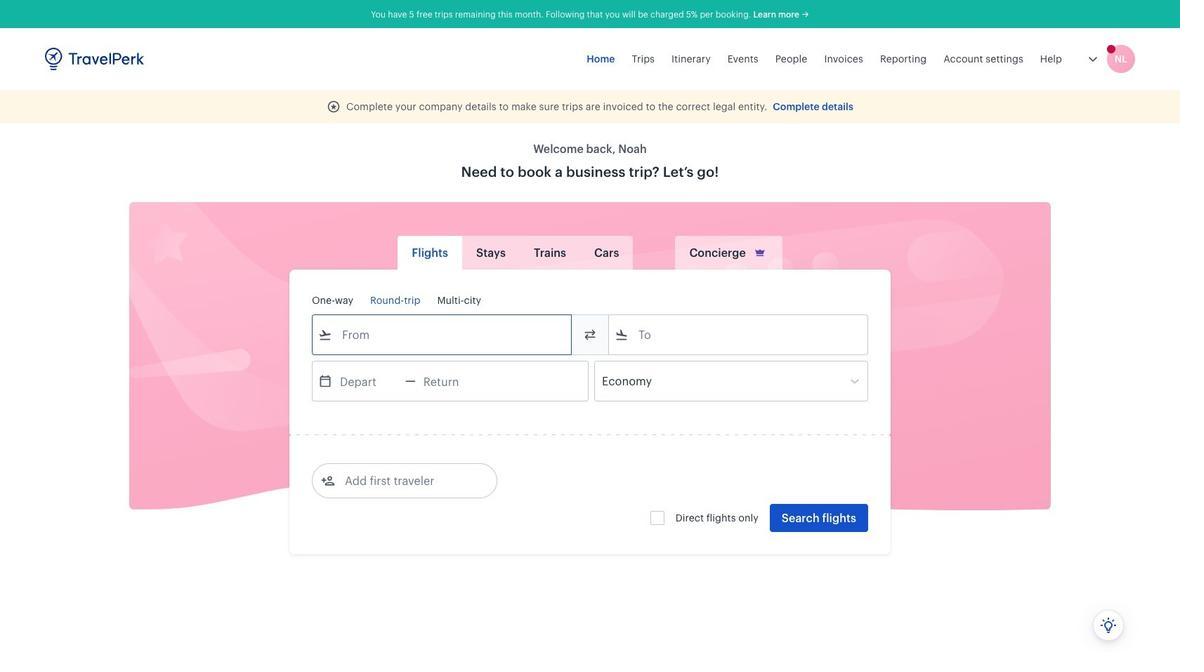 Task type: locate. For each thing, give the bounding box(es) containing it.
From search field
[[332, 324, 553, 347]]

Return text field
[[416, 362, 489, 401]]



Task type: vqa. For each thing, say whether or not it's contained in the screenshot.
THE RETURN text field
yes



Task type: describe. For each thing, give the bounding box(es) containing it.
To search field
[[629, 324, 850, 347]]

Add first traveler search field
[[335, 470, 481, 493]]

Depart text field
[[332, 362, 406, 401]]



